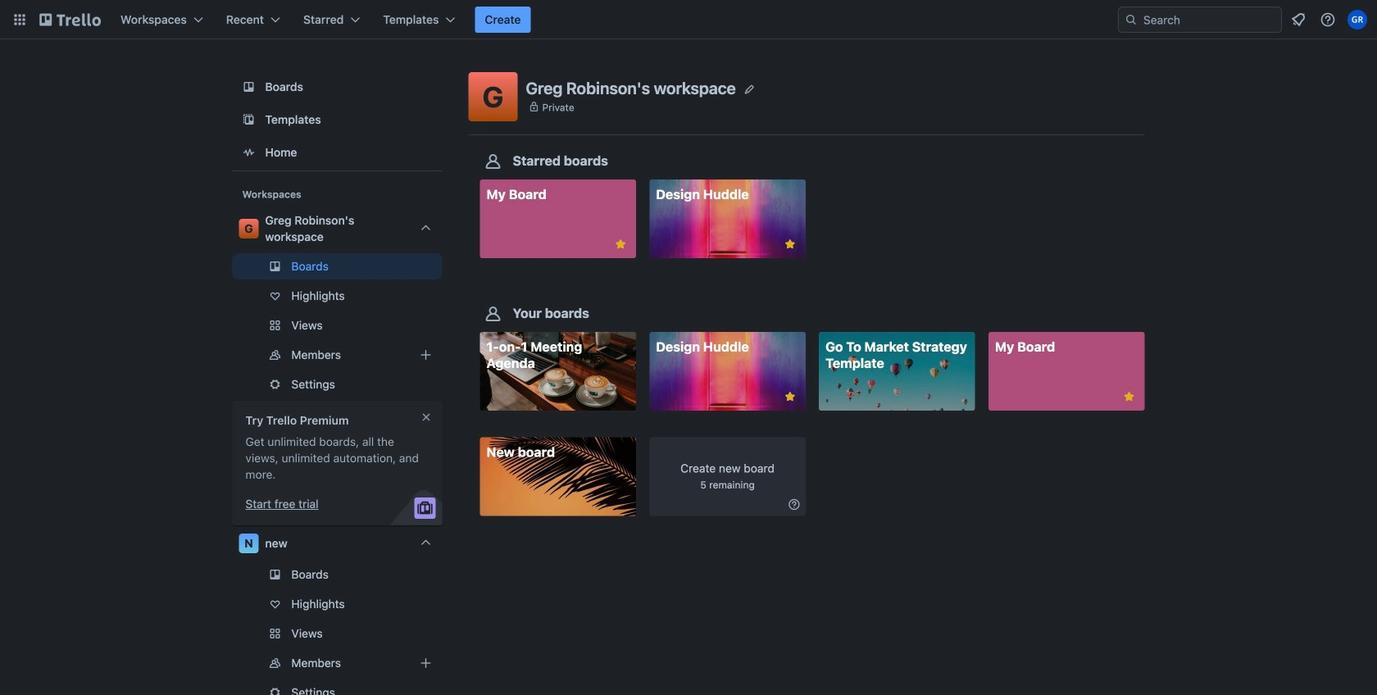 Task type: describe. For each thing, give the bounding box(es) containing it.
open information menu image
[[1321, 11, 1337, 28]]

search image
[[1125, 13, 1138, 26]]

greg robinson (gregrobinson96) image
[[1348, 10, 1368, 30]]

2 add image from the top
[[416, 654, 436, 673]]

primary element
[[0, 0, 1378, 39]]

board image
[[239, 77, 259, 97]]

Search field
[[1138, 7, 1282, 32]]

home image
[[239, 143, 259, 162]]



Task type: vqa. For each thing, say whether or not it's contained in the screenshot.
Search field
yes



Task type: locate. For each thing, give the bounding box(es) containing it.
template board image
[[239, 110, 259, 130]]

0 vertical spatial add image
[[416, 345, 436, 365]]

click to unstar this board. it will be removed from your starred list. image
[[614, 237, 628, 252], [783, 237, 798, 252], [783, 390, 798, 405], [1122, 390, 1137, 405]]

back to home image
[[39, 7, 101, 33]]

1 add image from the top
[[416, 345, 436, 365]]

1 vertical spatial add image
[[416, 654, 436, 673]]

0 notifications image
[[1289, 10, 1309, 30]]

add image
[[416, 345, 436, 365], [416, 654, 436, 673]]

sm image
[[786, 497, 803, 513]]



